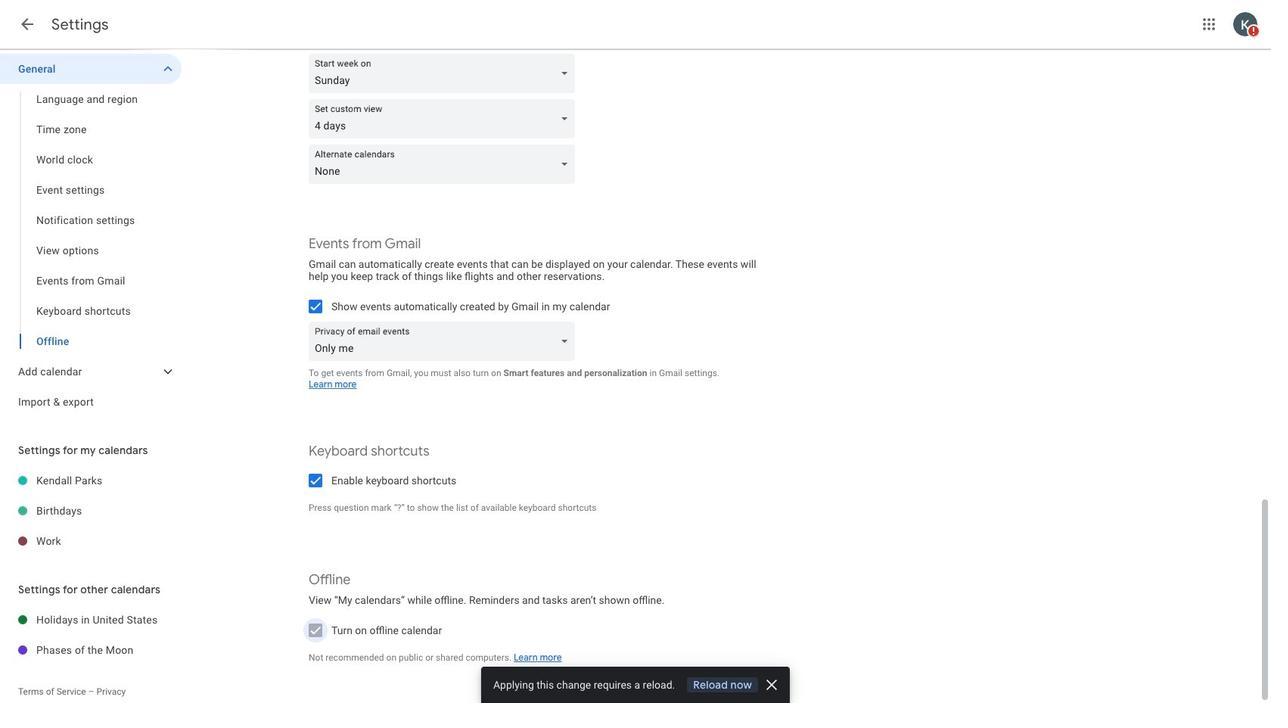 Task type: vqa. For each thing, say whether or not it's contained in the screenshot.
Label for primary time zone. text box
no



Task type: describe. For each thing, give the bounding box(es) containing it.
holidays in united states tree item
[[0, 605, 182, 635]]

kendall parks tree item
[[0, 465, 182, 496]]

go back image
[[18, 15, 36, 33]]

phases of the moon tree item
[[0, 635, 182, 665]]

work tree item
[[0, 526, 182, 556]]

2 tree from the top
[[0, 465, 182, 556]]



Task type: locate. For each thing, give the bounding box(es) containing it.
1 tree from the top
[[0, 54, 182, 417]]

tree
[[0, 54, 182, 417], [0, 465, 182, 556], [0, 605, 182, 665]]

group
[[0, 84, 182, 356]]

0 vertical spatial tree
[[0, 54, 182, 417]]

2 vertical spatial tree
[[0, 605, 182, 665]]

heading
[[51, 15, 109, 34]]

None field
[[309, 54, 581, 93], [309, 99, 581, 138], [309, 145, 581, 184], [309, 322, 581, 361], [309, 54, 581, 93], [309, 99, 581, 138], [309, 145, 581, 184], [309, 322, 581, 361]]

3 tree from the top
[[0, 605, 182, 665]]

birthdays tree item
[[0, 496, 182, 526]]

1 vertical spatial tree
[[0, 465, 182, 556]]

general tree item
[[0, 54, 182, 84]]



